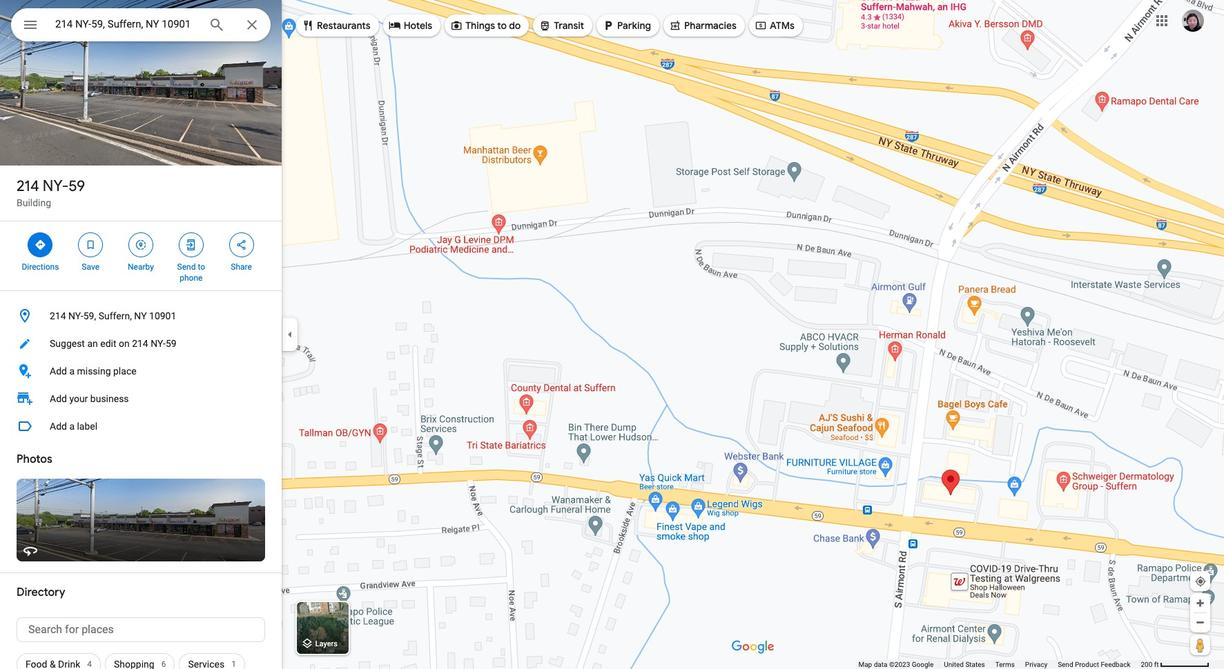 Task type: describe. For each thing, give the bounding box(es) containing it.
200 ft button
[[1141, 661, 1210, 669]]

missing
[[77, 366, 111, 377]]

directory
[[17, 586, 65, 600]]


[[388, 18, 401, 33]]

ft
[[1154, 661, 1159, 669]]

united
[[944, 661, 964, 669]]


[[539, 18, 551, 33]]

layers
[[315, 640, 338, 649]]

your
[[69, 394, 88, 405]]

add for add a missing place
[[50, 366, 67, 377]]

label
[[77, 421, 97, 432]]

 transit
[[539, 18, 584, 33]]

things
[[465, 19, 495, 32]]

show your location image
[[1194, 576, 1207, 588]]

suggest
[[50, 338, 85, 349]]

data
[[874, 661, 887, 669]]

place
[[113, 366, 136, 377]]

 pharmacies
[[669, 18, 737, 33]]

send product feedback
[[1058, 661, 1131, 669]]

directions
[[22, 262, 59, 272]]

to inside send to phone
[[198, 262, 205, 272]]

add for add your business
[[50, 394, 67, 405]]

a for label
[[69, 421, 75, 432]]

privacy
[[1025, 661, 1047, 669]]

none text field inside 214 ny-59 main content
[[17, 618, 265, 643]]

zoom out image
[[1195, 618, 1205, 628]]

google
[[912, 661, 934, 669]]

suggest an edit on 214 ny-59
[[50, 338, 176, 349]]


[[235, 238, 248, 253]]

 parking
[[602, 18, 651, 33]]

map data ©2023 google
[[858, 661, 934, 669]]

2 horizontal spatial 214
[[132, 338, 148, 349]]

59 inside button
[[166, 338, 176, 349]]

send product feedback button
[[1058, 661, 1131, 670]]

hotels
[[404, 19, 432, 32]]


[[84, 238, 97, 253]]


[[602, 18, 615, 33]]

privacy button
[[1025, 661, 1047, 670]]

terms
[[995, 661, 1015, 669]]

states
[[965, 661, 985, 669]]

add a missing place button
[[0, 358, 282, 385]]

terms button
[[995, 661, 1015, 670]]

photos
[[17, 453, 52, 467]]

save
[[82, 262, 99, 272]]


[[34, 238, 47, 253]]

214 for 59,
[[50, 311, 66, 322]]

©2023
[[889, 661, 910, 669]]

building
[[17, 197, 51, 209]]

business
[[90, 394, 129, 405]]

none field inside 214 ny-59, suffern, ny 10901 field
[[55, 16, 197, 32]]

phone
[[180, 273, 203, 283]]

send for send product feedback
[[1058, 661, 1073, 669]]

 atms
[[755, 18, 795, 33]]

collapse side panel image
[[282, 327, 298, 342]]

214 ny-59 main content
[[0, 0, 282, 670]]



Task type: vqa. For each thing, say whether or not it's contained in the screenshot.


Task type: locate. For each thing, give the bounding box(es) containing it.
to left do
[[497, 19, 507, 32]]

0 horizontal spatial 214
[[17, 177, 39, 196]]

show street view coverage image
[[1190, 635, 1210, 656]]

send for send to phone
[[177, 262, 196, 272]]

None text field
[[17, 618, 265, 643]]

atms
[[770, 19, 795, 32]]

2 vertical spatial add
[[50, 421, 67, 432]]

nearby
[[128, 262, 154, 272]]

send up phone
[[177, 262, 196, 272]]

0 vertical spatial 59
[[69, 177, 85, 196]]


[[755, 18, 767, 33]]

 things to do
[[450, 18, 521, 33]]


[[135, 238, 147, 253]]

add a label button
[[0, 413, 282, 440]]

1 horizontal spatial send
[[1058, 661, 1073, 669]]

59
[[69, 177, 85, 196], [166, 338, 176, 349]]

a left the label
[[69, 421, 75, 432]]

2 add from the top
[[50, 394, 67, 405]]

0 vertical spatial send
[[177, 262, 196, 272]]

a left missing
[[69, 366, 75, 377]]

united states button
[[944, 661, 985, 670]]

214 NY-59, Suffern, NY 10901 field
[[11, 8, 271, 41]]

 button
[[11, 8, 50, 44]]

send inside send to phone
[[177, 262, 196, 272]]

footer containing map data ©2023 google
[[858, 661, 1141, 670]]

transit
[[554, 19, 584, 32]]

suggest an edit on 214 ny-59 button
[[0, 330, 282, 358]]

ny- for 59
[[43, 177, 69, 196]]

suffern,
[[99, 311, 132, 322]]

share
[[231, 262, 252, 272]]

2 vertical spatial 214
[[132, 338, 148, 349]]

0 horizontal spatial 59
[[69, 177, 85, 196]]

2 a from the top
[[69, 421, 75, 432]]

ny-
[[43, 177, 69, 196], [68, 311, 83, 322], [151, 338, 166, 349]]

1 vertical spatial send
[[1058, 661, 1073, 669]]

59 down 10901
[[166, 338, 176, 349]]

1 vertical spatial add
[[50, 394, 67, 405]]

send left product
[[1058, 661, 1073, 669]]

200 ft
[[1141, 661, 1159, 669]]

0 vertical spatial ny-
[[43, 177, 69, 196]]

add
[[50, 366, 67, 377], [50, 394, 67, 405], [50, 421, 67, 432]]

add a missing place
[[50, 366, 136, 377]]

2 vertical spatial ny-
[[151, 338, 166, 349]]

add a label
[[50, 421, 97, 432]]

map
[[858, 661, 872, 669]]

214 inside 214 ny-59 building
[[17, 177, 39, 196]]

214
[[17, 177, 39, 196], [50, 311, 66, 322], [132, 338, 148, 349]]


[[450, 18, 463, 33]]

to inside  things to do
[[497, 19, 507, 32]]

add for add a label
[[50, 421, 67, 432]]

 search field
[[11, 8, 271, 44]]


[[185, 238, 197, 253]]

a for missing
[[69, 366, 75, 377]]

add inside add a label button
[[50, 421, 67, 432]]

add your business link
[[0, 385, 282, 413]]

 hotels
[[388, 18, 432, 33]]

add down suggest in the left bottom of the page
[[50, 366, 67, 377]]

send to phone
[[177, 262, 205, 283]]

add left the label
[[50, 421, 67, 432]]

ny- down 10901
[[151, 338, 166, 349]]

0 vertical spatial 214
[[17, 177, 39, 196]]

1 vertical spatial 59
[[166, 338, 176, 349]]

214 ny-59, suffern, ny 10901
[[50, 311, 176, 322]]

None field
[[55, 16, 197, 32]]

send inside button
[[1058, 661, 1073, 669]]

3 add from the top
[[50, 421, 67, 432]]

1 add from the top
[[50, 366, 67, 377]]

59 up 
[[69, 177, 85, 196]]

10901
[[149, 311, 176, 322]]

zoom in image
[[1195, 599, 1205, 609]]

ny
[[134, 311, 147, 322]]

0 vertical spatial a
[[69, 366, 75, 377]]

on
[[119, 338, 130, 349]]

united states
[[944, 661, 985, 669]]

214 up building
[[17, 177, 39, 196]]

 restaurants
[[302, 18, 371, 33]]

footer inside google maps "element"
[[858, 661, 1141, 670]]

1 horizontal spatial 214
[[50, 311, 66, 322]]

1 horizontal spatial to
[[497, 19, 507, 32]]

ny- inside 214 ny-59 building
[[43, 177, 69, 196]]

ny- for 59,
[[68, 311, 83, 322]]

1 vertical spatial to
[[198, 262, 205, 272]]

214 ny-59 building
[[17, 177, 85, 209]]

add left your
[[50, 394, 67, 405]]


[[22, 15, 39, 35]]

1 vertical spatial a
[[69, 421, 75, 432]]

214 for 59
[[17, 177, 39, 196]]

1 vertical spatial ny-
[[68, 311, 83, 322]]

parking
[[617, 19, 651, 32]]

0 horizontal spatial to
[[198, 262, 205, 272]]

59 inside 214 ny-59 building
[[69, 177, 85, 196]]

an
[[87, 338, 98, 349]]

to up phone
[[198, 262, 205, 272]]

to
[[497, 19, 507, 32], [198, 262, 205, 272]]

edit
[[100, 338, 116, 349]]

product
[[1075, 661, 1099, 669]]

0 vertical spatial to
[[497, 19, 507, 32]]

add inside button
[[50, 366, 67, 377]]

59,
[[83, 311, 96, 322]]

ny- up building
[[43, 177, 69, 196]]

actions for 214 ny-59 region
[[0, 222, 282, 291]]

ny- up suggest in the left bottom of the page
[[68, 311, 83, 322]]

0 horizontal spatial send
[[177, 262, 196, 272]]

do
[[509, 19, 521, 32]]


[[302, 18, 314, 33]]

footer
[[858, 661, 1141, 670]]

214 ny-59, suffern, ny 10901 button
[[0, 302, 282, 330]]

1 vertical spatial 214
[[50, 311, 66, 322]]

214 up suggest in the left bottom of the page
[[50, 311, 66, 322]]

pharmacies
[[684, 19, 737, 32]]

add your business
[[50, 394, 129, 405]]

add inside add your business link
[[50, 394, 67, 405]]

a
[[69, 366, 75, 377], [69, 421, 75, 432]]


[[669, 18, 681, 33]]

0 vertical spatial add
[[50, 366, 67, 377]]

200
[[1141, 661, 1153, 669]]

1 a from the top
[[69, 366, 75, 377]]

google account: michele murakami  
(michele.murakami@adept.ai) image
[[1182, 9, 1204, 31]]

google maps element
[[0, 0, 1224, 670]]

restaurants
[[317, 19, 371, 32]]

1 horizontal spatial 59
[[166, 338, 176, 349]]

send
[[177, 262, 196, 272], [1058, 661, 1073, 669]]

214 right on
[[132, 338, 148, 349]]

feedback
[[1101, 661, 1131, 669]]



